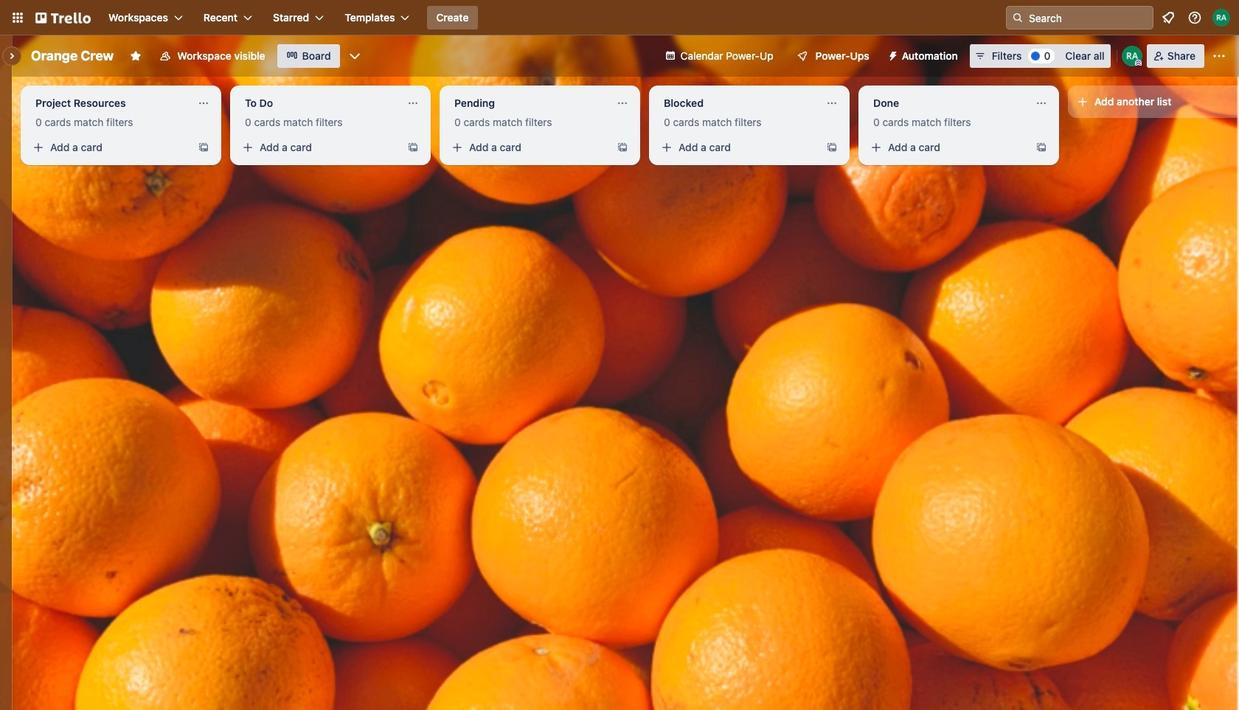 Task type: vqa. For each thing, say whether or not it's contained in the screenshot.
Show menu image
yes



Task type: locate. For each thing, give the bounding box(es) containing it.
2 create from template… image from the left
[[617, 142, 629, 154]]

Board name text field
[[24, 44, 121, 68]]

this member is an admin of this board. image
[[1136, 60, 1142, 66]]

ruby anderson (rubyanderson7) image
[[1122, 46, 1143, 66]]

1 create from template… image from the left
[[407, 142, 419, 154]]

primary element
[[0, 0, 1240, 35]]

1 horizontal spatial create from template… image
[[827, 142, 838, 154]]

create from template… image
[[198, 142, 210, 154], [827, 142, 838, 154]]

search image
[[1013, 12, 1024, 24]]

1 horizontal spatial create from template… image
[[617, 142, 629, 154]]

None text field
[[27, 92, 192, 115], [446, 92, 611, 115], [655, 92, 821, 115], [865, 92, 1030, 115], [27, 92, 192, 115], [446, 92, 611, 115], [655, 92, 821, 115], [865, 92, 1030, 115]]

create from template… image
[[407, 142, 419, 154], [617, 142, 629, 154], [1036, 142, 1048, 154]]

None text field
[[236, 92, 401, 115]]

show menu image
[[1213, 49, 1227, 63]]

0 horizontal spatial create from template… image
[[407, 142, 419, 154]]

2 horizontal spatial create from template… image
[[1036, 142, 1048, 154]]

0 horizontal spatial create from template… image
[[198, 142, 210, 154]]



Task type: describe. For each thing, give the bounding box(es) containing it.
3 create from template… image from the left
[[1036, 142, 1048, 154]]

sm image
[[882, 44, 902, 65]]

ruby anderson (rubyanderson7) image
[[1213, 9, 1231, 27]]

0 notifications image
[[1160, 9, 1178, 27]]

Search field
[[1024, 7, 1154, 28]]

back to home image
[[35, 6, 91, 30]]

1 create from template… image from the left
[[198, 142, 210, 154]]

star or unstar board image
[[130, 50, 142, 62]]

2 create from template… image from the left
[[827, 142, 838, 154]]

open information menu image
[[1188, 10, 1203, 25]]

customize views image
[[347, 49, 362, 63]]



